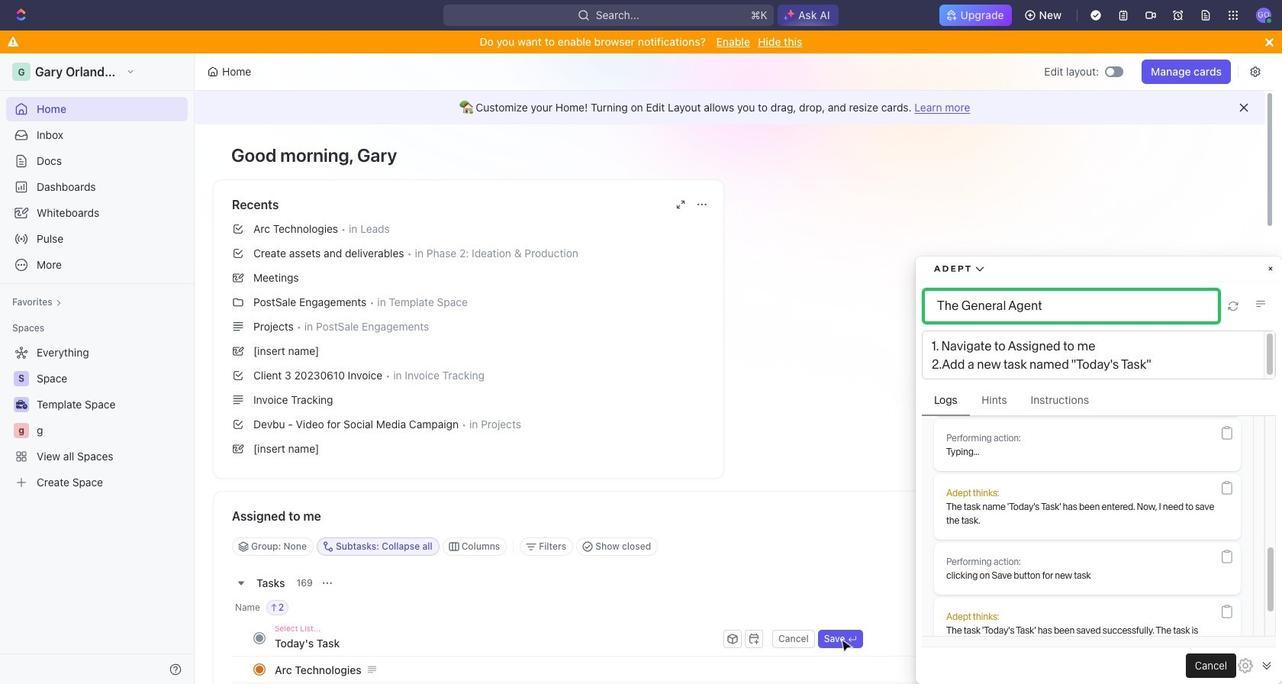 Task type: describe. For each thing, give the bounding box(es) containing it.
Search tasks... text field
[[1016, 535, 1168, 558]]

g, , element
[[14, 423, 29, 438]]

business time image
[[16, 400, 27, 409]]

sidebar navigation
[[0, 53, 198, 684]]



Task type: vqa. For each thing, say whether or not it's contained in the screenshot.
Invite
no



Task type: locate. For each thing, give the bounding box(es) containing it.
Task name or type '/' for commands text field
[[275, 631, 721, 655]]

space, , element
[[14, 371, 29, 386]]

alert
[[195, 91, 1266, 124]]

gary orlando's workspace, , element
[[12, 63, 31, 81]]

tree
[[6, 341, 188, 495]]

tree inside sidebar navigation
[[6, 341, 188, 495]]



